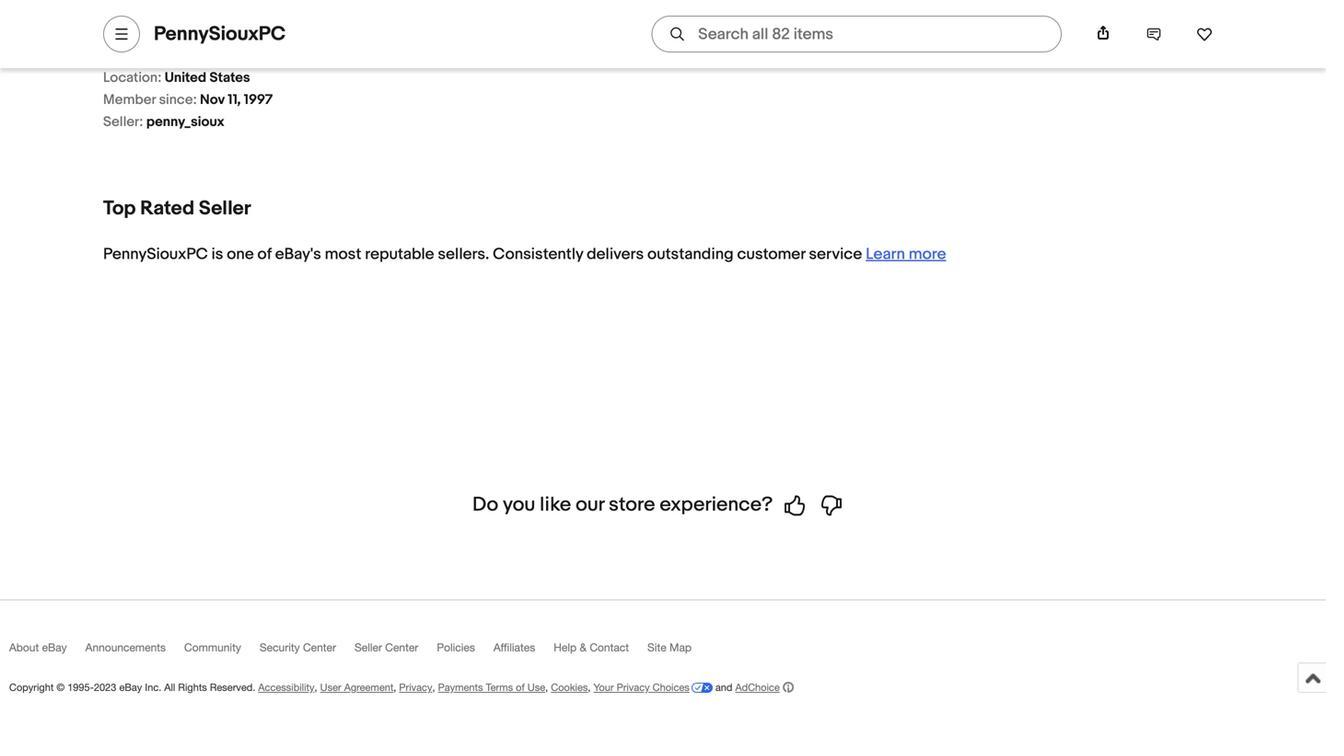 Task type: vqa. For each thing, say whether or not it's contained in the screenshot.
New
no



Task type: describe. For each thing, give the bounding box(es) containing it.
0 horizontal spatial of
[[257, 245, 272, 265]]

agreement
[[344, 682, 393, 694]]

delivers
[[587, 245, 644, 265]]

policies link
[[437, 642, 493, 663]]

top
[[103, 197, 136, 221]]

security
[[260, 642, 300, 655]]

rated
[[140, 197, 194, 221]]

reputable
[[365, 245, 434, 265]]

site map
[[647, 642, 692, 655]]

2023
[[94, 682, 116, 694]]

0 horizontal spatial seller
[[199, 197, 251, 221]]

seller center link
[[355, 642, 437, 663]]

payments
[[438, 682, 483, 694]]

©
[[56, 682, 65, 694]]

2 , from the left
[[393, 682, 396, 694]]

contact
[[590, 642, 629, 655]]

your
[[593, 682, 614, 694]]

learn
[[866, 245, 905, 265]]

choices
[[653, 682, 690, 694]]

1 horizontal spatial ebay
[[119, 682, 142, 694]]

cookies
[[551, 682, 588, 694]]

help & contact link
[[554, 642, 647, 663]]

accessibility link
[[258, 682, 314, 694]]

Search all 82 items field
[[651, 16, 1062, 52]]

experience?
[[660, 494, 773, 518]]

member
[[103, 92, 156, 109]]

pennysiouxpc is one of ebay's most reputable sellers. consistently delivers outstanding customer service learn more
[[103, 245, 946, 265]]

announcements
[[85, 642, 166, 655]]

about ebay link
[[9, 642, 85, 663]]

pennysiouxpc for pennysiouxpc
[[154, 22, 286, 46]]

11,
[[228, 92, 241, 109]]

map
[[669, 642, 692, 655]]

announcements link
[[85, 642, 184, 663]]

and adchoice
[[713, 682, 780, 694]]

terms
[[486, 682, 513, 694]]

store
[[609, 494, 655, 518]]

location: united states member since: nov 11, 1997 seller: penny_sioux
[[103, 70, 273, 131]]

user
[[320, 682, 341, 694]]

use
[[527, 682, 545, 694]]

reserved.
[[210, 682, 255, 694]]

our
[[576, 494, 604, 518]]

one
[[227, 245, 254, 265]]

do you like our store experience? link
[[472, 494, 854, 518]]

user agreement link
[[320, 682, 393, 694]]

most
[[325, 245, 361, 265]]

1 vertical spatial seller
[[355, 642, 382, 655]]

accessibility
[[258, 682, 314, 694]]

united
[[165, 70, 206, 87]]

save this seller penny_sioux image
[[1196, 26, 1213, 42]]

is
[[211, 245, 223, 265]]

location:
[[103, 70, 161, 87]]



Task type: locate. For each thing, give the bounding box(es) containing it.
, left 'cookies' link
[[545, 682, 548, 694]]

of left use
[[516, 682, 525, 694]]

center up the privacy link
[[385, 642, 418, 655]]

&
[[580, 642, 587, 655]]

customer
[[737, 245, 805, 265]]

center for security center
[[303, 642, 336, 655]]

seller up agreement
[[355, 642, 382, 655]]

1 horizontal spatial seller
[[355, 642, 382, 655]]

center for seller center
[[385, 642, 418, 655]]

1 , from the left
[[314, 682, 317, 694]]

of
[[257, 245, 272, 265], [516, 682, 525, 694]]

, left your
[[588, 682, 591, 694]]

all
[[164, 682, 175, 694]]

1997
[[244, 92, 273, 109]]

community link
[[184, 642, 260, 663]]

0 horizontal spatial ebay
[[42, 642, 67, 655]]

center right security
[[303, 642, 336, 655]]

0 vertical spatial ebay
[[42, 642, 67, 655]]

1 horizontal spatial privacy
[[617, 682, 650, 694]]

privacy down seller center link
[[399, 682, 432, 694]]

site map link
[[647, 642, 710, 663]]

ebay right about
[[42, 642, 67, 655]]

service
[[809, 245, 862, 265]]

do
[[472, 494, 498, 518]]

seller center
[[355, 642, 418, 655]]

sellers.
[[438, 245, 489, 265]]

of right one on the top left
[[257, 245, 272, 265]]

1 center from the left
[[303, 642, 336, 655]]

1 vertical spatial of
[[516, 682, 525, 694]]

,
[[314, 682, 317, 694], [393, 682, 396, 694], [432, 682, 435, 694], [545, 682, 548, 694], [588, 682, 591, 694]]

ebay left inc.
[[119, 682, 142, 694]]

and
[[715, 682, 732, 694]]

affiliates link
[[493, 642, 554, 663]]

learn more link
[[866, 245, 946, 265]]

privacy
[[399, 682, 432, 694], [617, 682, 650, 694]]

0 horizontal spatial privacy
[[399, 682, 432, 694]]

0 vertical spatial seller
[[199, 197, 251, 221]]

outstanding
[[647, 245, 734, 265]]

4 , from the left
[[545, 682, 548, 694]]

penny_sioux
[[146, 114, 224, 131]]

, left payments
[[432, 682, 435, 694]]

seller
[[199, 197, 251, 221], [355, 642, 382, 655]]

copyright
[[9, 682, 54, 694]]

security center link
[[260, 642, 355, 663]]

1 vertical spatial ebay
[[119, 682, 142, 694]]

1995-
[[67, 682, 94, 694]]

affiliates
[[493, 642, 535, 655]]

pennysiouxpc for pennysiouxpc is one of ebay's most reputable sellers. consistently delivers outstanding customer service learn more
[[103, 245, 208, 265]]

policies
[[437, 642, 475, 655]]

pennysiouxpc link
[[154, 22, 286, 46]]

top rated seller
[[103, 197, 251, 221]]

about
[[9, 642, 39, 655]]

rights
[[178, 682, 207, 694]]

about ebay
[[9, 642, 67, 655]]

ebay's
[[275, 245, 321, 265]]

1 vertical spatial pennysiouxpc
[[103, 245, 208, 265]]

0 horizontal spatial center
[[303, 642, 336, 655]]

1 horizontal spatial of
[[516, 682, 525, 694]]

0 vertical spatial of
[[257, 245, 272, 265]]

, left user on the left bottom
[[314, 682, 317, 694]]

adchoice
[[735, 682, 780, 694]]

seller:
[[103, 114, 143, 131]]

consistently
[[493, 245, 583, 265]]

privacy right your
[[617, 682, 650, 694]]

seller up is
[[199, 197, 251, 221]]

3 , from the left
[[432, 682, 435, 694]]

ebay inside about ebay link
[[42, 642, 67, 655]]

your privacy choices link
[[593, 682, 713, 694]]

, left the privacy link
[[393, 682, 396, 694]]

pennysiouxpc
[[154, 22, 286, 46], [103, 245, 208, 265]]

states
[[209, 70, 250, 87]]

2 center from the left
[[385, 642, 418, 655]]

5 , from the left
[[588, 682, 591, 694]]

center
[[303, 642, 336, 655], [385, 642, 418, 655]]

0 vertical spatial pennysiouxpc
[[154, 22, 286, 46]]

since:
[[159, 92, 197, 109]]

privacy link
[[399, 682, 432, 694]]

like
[[540, 494, 571, 518]]

help
[[554, 642, 577, 655]]

help & contact
[[554, 642, 629, 655]]

do you like our store experience?
[[472, 494, 773, 518]]

pennysiouxpc down the rated
[[103, 245, 208, 265]]

1 privacy from the left
[[399, 682, 432, 694]]

security center
[[260, 642, 336, 655]]

nov
[[200, 92, 225, 109]]

payments terms of use link
[[438, 682, 545, 694]]

pennysiouxpc up states
[[154, 22, 286, 46]]

site
[[647, 642, 666, 655]]

1 horizontal spatial center
[[385, 642, 418, 655]]

ebay
[[42, 642, 67, 655], [119, 682, 142, 694]]

cookies link
[[551, 682, 588, 694]]

you
[[503, 494, 535, 518]]

inc.
[[145, 682, 161, 694]]

copyright © 1995-2023 ebay inc. all rights reserved. accessibility , user agreement , privacy , payments terms of use , cookies , your privacy choices
[[9, 682, 690, 694]]

more
[[909, 245, 946, 265]]

adchoice link
[[735, 682, 794, 694]]

community
[[184, 642, 241, 655]]

2 privacy from the left
[[617, 682, 650, 694]]



